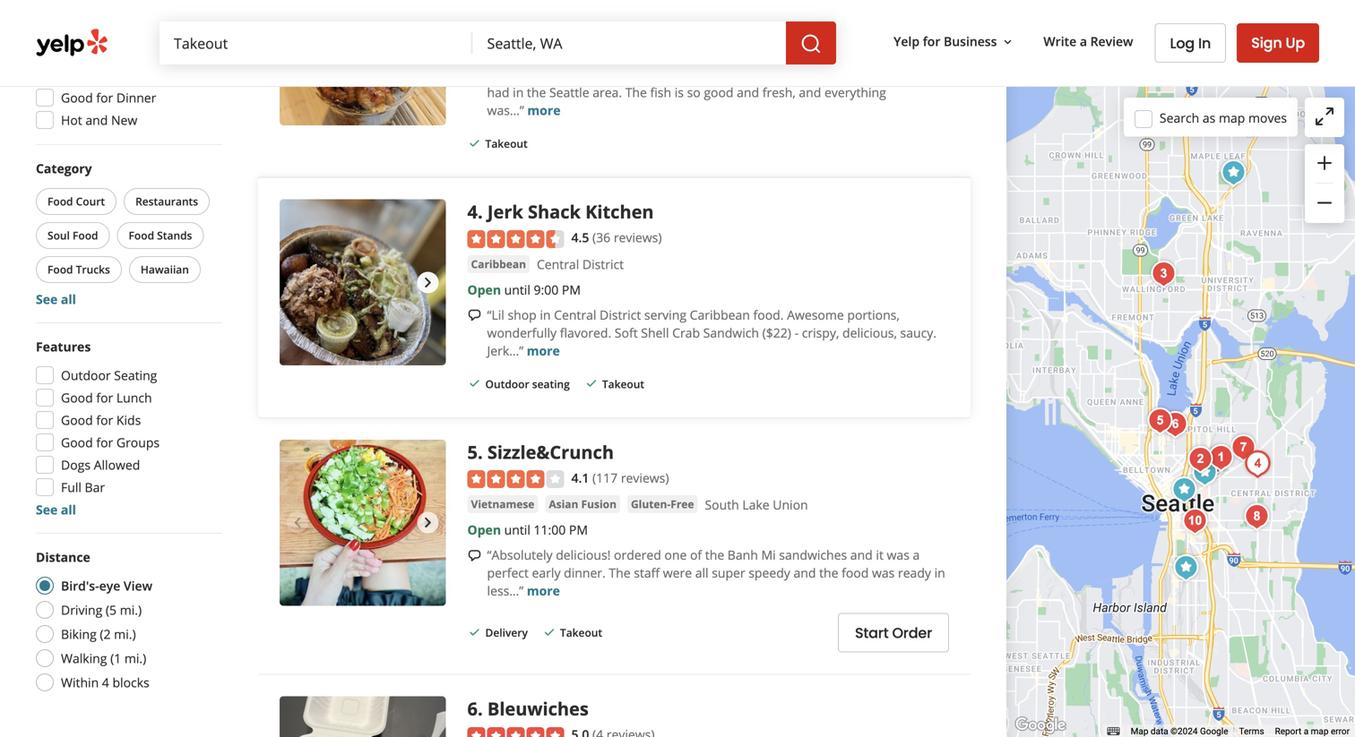 Task type: describe. For each thing, give the bounding box(es) containing it.
mi
[[761, 547, 776, 564]]

sign up
[[1251, 33, 1305, 53]]

16 speech v2 image for 4
[[467, 309, 482, 323]]

more for jerk
[[527, 342, 560, 359]]

map data ©2024 google
[[1131, 727, 1228, 737]]

good for good for kids
[[61, 412, 93, 429]]

jerk shack kitchen link
[[487, 199, 654, 224]]

until for sizzle&crunch
[[504, 522, 531, 539]]

vietnamese link
[[467, 496, 538, 514]]

lake
[[742, 497, 770, 514]]

of inside "so let's get one thing straight: minato has one of the best chirashi bowls i've had in the seattle area. the fish is so good and fresh, and everything was…"
[[762, 66, 773, 83]]

biking
[[61, 626, 97, 643]]

1 horizontal spatial 4
[[467, 199, 478, 224]]

zoom in image
[[1314, 152, 1336, 174]]

more for sizzle&crunch
[[527, 583, 560, 600]]

hawaiian
[[141, 262, 189, 277]]

order
[[892, 624, 932, 644]]

trucks
[[76, 262, 110, 277]]

16 speech v2 image for 5
[[467, 549, 482, 563]]

seattle fish guys image
[[1239, 499, 1275, 535]]

banh
[[728, 547, 758, 564]]

food trucks button
[[36, 256, 122, 283]]

mi.) for driving (5 mi.)
[[120, 602, 142, 619]]

4.1
[[571, 470, 589, 487]]

walking (1 mi.)
[[61, 650, 146, 667]]

4.5
[[571, 229, 589, 246]]

dogs allowed
[[61, 457, 140, 474]]

next image for 5 . sizzle&crunch
[[417, 512, 439, 534]]

fusion
[[581, 497, 617, 512]]

"absolutely delicious! ordered one of the banh mi sandwiches and it was a perfect early dinner. the staff were all super speedy and the food was ready in less…"
[[487, 547, 945, 600]]

offers for offers delivery
[[61, 22, 97, 39]]

start
[[855, 624, 889, 644]]

"so let's get one thing straight: minato has one of the best chirashi bowls i've had in the seattle area. the fish is so good and fresh, and everything was…"
[[487, 66, 934, 119]]

pm for jerk
[[562, 281, 581, 298]]

all inside "absolutely delicious! ordered one of the banh mi sandwiches and it was a perfect early dinner. the staff were all super speedy and the food was ready in less…"
[[695, 565, 709, 582]]

fish
[[650, 84, 671, 101]]

hot and new
[[61, 112, 137, 129]]

stands
[[157, 228, 192, 243]]

0 vertical spatial central
[[537, 256, 579, 273]]

none field things to do, nail salons, plumbers
[[160, 22, 473, 65]]

16 speech v2 image
[[467, 68, 482, 82]]

6 . bleuwiches
[[467, 697, 589, 722]]

a for write
[[1080, 33, 1087, 50]]

gluten-free
[[631, 497, 694, 512]]

area.
[[593, 84, 622, 101]]

señor villa image
[[1216, 155, 1252, 191]]

and right good
[[737, 84, 759, 101]]

asian fusion
[[549, 497, 617, 512]]

for for kids
[[96, 412, 113, 429]]

. for 4
[[478, 199, 483, 224]]

full bar
[[61, 479, 105, 496]]

wallingford
[[571, 16, 638, 33]]

seating
[[532, 377, 570, 392]]

sizzle&crunch image
[[1142, 403, 1178, 439]]

eye
[[99, 578, 120, 595]]

google image
[[1011, 714, 1070, 738]]

allowed
[[94, 457, 140, 474]]

8:00
[[534, 41, 559, 58]]

sandwich
[[703, 324, 759, 341]]

kids
[[116, 412, 141, 429]]

search
[[1160, 109, 1199, 126]]

a for report
[[1304, 727, 1309, 737]]

slideshow element for 5
[[280, 440, 446, 606]]

4 . jerk shack kitchen
[[467, 199, 654, 224]]

report a map error
[[1275, 727, 1350, 737]]

good for kids
[[61, 412, 141, 429]]

features group
[[30, 338, 222, 519]]

start order
[[855, 624, 932, 644]]

see all button for category
[[36, 291, 76, 308]]

jerk…"
[[487, 342, 524, 359]]

free
[[671, 497, 694, 512]]

kitchen
[[585, 199, 654, 224]]

early
[[532, 565, 561, 582]]

biking (2 mi.)
[[61, 626, 136, 643]]

south lake union
[[705, 497, 808, 514]]

search as map moves
[[1160, 109, 1287, 126]]

map for error
[[1311, 727, 1329, 737]]

yelp for business button
[[887, 25, 1022, 57]]

see all button for features
[[36, 501, 76, 519]]

mi.) for biking (2 mi.)
[[114, 626, 136, 643]]

see for category
[[36, 291, 58, 308]]

shell
[[641, 324, 669, 341]]

in inside "absolutely delicious! ordered one of the banh mi sandwiches and it was a perfect early dinner. the staff were all super speedy and the food was ready in less…"
[[934, 565, 945, 582]]

jack in the box image
[[1168, 550, 1204, 586]]

up
[[1286, 33, 1305, 53]]

all for category
[[61, 291, 76, 308]]

reviews) for 4 . jerk shack kitchen
[[614, 229, 662, 246]]

slideshow element for 4
[[280, 199, 446, 366]]

5
[[467, 440, 478, 465]]

takeout for 16 checkmark v2 image right of seating
[[602, 377, 644, 392]]

good for good for lunch
[[61, 389, 93, 406]]

until for jerk
[[504, 281, 531, 298]]

food
[[842, 565, 869, 582]]

jerk shack kitchen image
[[1240, 446, 1276, 482]]

yelp for business
[[894, 33, 997, 50]]

good
[[704, 84, 734, 101]]

category group
[[32, 160, 222, 308]]

and down best
[[799, 84, 821, 101]]

open for sizzle&crunch
[[467, 522, 501, 539]]

outdoor for outdoor seating
[[485, 377, 529, 392]]

open for jerk shack kitchen
[[467, 281, 501, 298]]

were
[[663, 565, 692, 582]]

all for features
[[61, 501, 76, 519]]

(36
[[592, 229, 611, 246]]

soul
[[48, 228, 70, 243]]

bleuwiches
[[487, 697, 589, 722]]

16 checkmark v2 image right seating
[[584, 377, 599, 391]]

0 vertical spatial more link
[[527, 102, 561, 119]]

delicious!
[[556, 547, 611, 564]]

0 vertical spatial district
[[582, 256, 624, 273]]

16 checkmark v2 image for delivery
[[467, 625, 482, 640]]

reviews) for 5 . sizzle&crunch
[[621, 470, 669, 487]]

see all for category
[[36, 291, 76, 308]]

keyboard shortcuts image
[[1107, 728, 1120, 736]]

takeout for 16 checkmark v2 icon associated with takeout
[[560, 626, 602, 640]]

next image for 4 . jerk shack kitchen
[[417, 272, 439, 293]]

search image
[[800, 33, 822, 55]]

write a review link
[[1037, 25, 1141, 57]]

best
[[799, 66, 824, 83]]

minato image
[[1146, 256, 1182, 292]]

0 vertical spatial pm
[[562, 41, 581, 58]]

more link for sizzle&crunch
[[527, 583, 560, 600]]

minato
[[668, 66, 709, 83]]

the inside "absolutely delicious! ordered one of the banh mi sandwiches and it was a perfect early dinner. the staff were all super speedy and the food was ready in less…"
[[609, 565, 631, 582]]

things to do, nail salons, plumbers text field
[[160, 22, 473, 65]]

wonderfully
[[487, 324, 557, 341]]

asian fusion button
[[545, 496, 620, 514]]

union
[[773, 497, 808, 514]]

sodam chicken - capitol hill image
[[1226, 430, 1262, 466]]

awesome
[[787, 306, 844, 324]]

hawaiian button
[[129, 256, 201, 283]]

3 . from the top
[[478, 697, 483, 722]]

saucy.
[[900, 324, 937, 341]]

start order link
[[838, 614, 949, 653]]

as
[[1203, 109, 1216, 126]]

chirashi
[[827, 66, 873, 83]]

(2
[[100, 626, 111, 643]]

caribbean inside "button"
[[471, 257, 526, 272]]

takeout for 16 checkmark v2 image underneath 16 speech v2 icon
[[485, 136, 528, 151]]

offers delivery
[[61, 22, 148, 39]]

the inside "so let's get one thing straight: minato has one of the best chirashi bowls i've had in the seattle area. the fish is so good and fresh, and everything was…"
[[625, 84, 647, 101]]

yelp
[[894, 33, 920, 50]]

for for dinner
[[96, 89, 113, 106]]

map region
[[920, 0, 1355, 738]]

(5
[[106, 602, 117, 619]]

business
[[944, 33, 997, 50]]

0 vertical spatial was
[[887, 547, 910, 564]]

seating
[[114, 367, 157, 384]]

dinner
[[116, 89, 156, 106]]

gluten-
[[631, 497, 671, 512]]

4 inside distance option group
[[102, 674, 109, 692]]

bleuwiches link
[[487, 697, 589, 722]]



Task type: vqa. For each thing, say whether or not it's contained in the screenshot.
Outdoor corresponding to Outdoor seating
yes



Task type: locate. For each thing, give the bounding box(es) containing it.
see all button
[[36, 291, 76, 308], [36, 501, 76, 519]]

hot
[[61, 112, 82, 129]]

south
[[705, 497, 739, 514]]

a up ready
[[913, 547, 920, 564]]

food inside button
[[73, 228, 98, 243]]

1 see from the top
[[36, 291, 58, 308]]

reviews) up gluten-
[[621, 470, 669, 487]]

1 vertical spatial next image
[[417, 512, 439, 534]]

takeout down dinner.
[[560, 626, 602, 640]]

4 left jerk
[[467, 199, 478, 224]]

1 vertical spatial see
[[36, 501, 58, 519]]

in right shop
[[540, 306, 551, 324]]

in down "let's"
[[513, 84, 524, 101]]

0 vertical spatial of
[[762, 66, 773, 83]]

a right report
[[1304, 727, 1309, 737]]

16 speech v2 image
[[467, 309, 482, 323], [467, 549, 482, 563]]

central inside "lil shop in central district serving caribbean food. awesome portions, wonderfully flavored.  soft shell crab sandwich ($22) - crispy, delicious, saucy. jerk…"
[[554, 306, 596, 324]]

0 vertical spatial previous image
[[287, 272, 308, 293]]

food right soul
[[73, 228, 98, 243]]

3 until from the top
[[504, 522, 531, 539]]

2 previous image from the top
[[287, 512, 308, 534]]

good
[[61, 89, 93, 106], [61, 389, 93, 406], [61, 412, 93, 429], [61, 434, 93, 451]]

1 vertical spatial district
[[600, 306, 641, 324]]

so
[[687, 84, 701, 101]]

starbucks image
[[1167, 472, 1202, 508]]

1 vertical spatial 16 speech v2 image
[[467, 549, 482, 563]]

for right the yelp
[[923, 33, 941, 50]]

0 vertical spatial open
[[467, 41, 501, 58]]

view
[[124, 578, 152, 595]]

pm up delicious!
[[569, 522, 588, 539]]

2 vertical spatial .
[[478, 697, 483, 722]]

0 vertical spatial mi.)
[[120, 602, 142, 619]]

see all button down food trucks button
[[36, 291, 76, 308]]

2 good from the top
[[61, 389, 93, 406]]

1 vertical spatial previous image
[[287, 512, 308, 534]]

16 checkmark v2 image down 16 speech v2 icon
[[467, 136, 482, 151]]

1 see all from the top
[[36, 291, 76, 308]]

food inside button
[[48, 194, 73, 209]]

3 open from the top
[[467, 522, 501, 539]]

"absolutely
[[487, 547, 553, 564]]

expand map image
[[1314, 106, 1336, 127]]

the down get on the left of the page
[[527, 84, 546, 101]]

2 vertical spatial open
[[467, 522, 501, 539]]

2 slideshow element from the top
[[280, 440, 446, 606]]

0 vertical spatial 4
[[467, 199, 478, 224]]

perfect
[[487, 565, 529, 582]]

zoom out image
[[1314, 192, 1336, 214]]

0 vertical spatial a
[[1080, 33, 1087, 50]]

1 vertical spatial a
[[913, 547, 920, 564]]

0 vertical spatial offers
[[61, 22, 97, 39]]

1 vertical spatial see all
[[36, 501, 76, 519]]

1 . from the top
[[478, 199, 483, 224]]

none field address, neighborhood, city, state or zip
[[473, 22, 786, 65]]

all right were
[[695, 565, 709, 582]]

groups
[[116, 434, 160, 451]]

"so
[[487, 66, 506, 83]]

for for lunch
[[96, 389, 113, 406]]

1 vertical spatial central
[[554, 306, 596, 324]]

one right the has
[[736, 66, 758, 83]]

food left stands
[[129, 228, 154, 243]]

offers for offers takeout
[[61, 67, 99, 84]]

error
[[1331, 727, 1350, 737]]

more down wonderfully in the top left of the page
[[527, 342, 560, 359]]

food for food court
[[48, 194, 73, 209]]

the up the "fresh,"
[[777, 66, 796, 83]]

google
[[1200, 727, 1228, 737]]

district up the soft
[[600, 306, 641, 324]]

one up "seattle"
[[558, 66, 580, 83]]

1 horizontal spatial caribbean
[[690, 306, 750, 324]]

write a review
[[1044, 33, 1133, 50]]

takeout down the soft
[[602, 377, 644, 392]]

more link for jerk
[[527, 342, 560, 359]]

see all inside category group
[[36, 291, 76, 308]]

map for moves
[[1219, 109, 1245, 126]]

0 vertical spatial see all
[[36, 291, 76, 308]]

of inside "absolutely delicious! ordered one of the banh mi sandwiches and it was a perfect early dinner. the staff were all super speedy and the food was ready in less…"
[[690, 547, 702, 564]]

1 vertical spatial all
[[61, 501, 76, 519]]

data
[[1151, 727, 1169, 737]]

2 5 star rating image from the top
[[467, 728, 564, 738]]

map
[[1131, 727, 1149, 737]]

good for lunch
[[61, 389, 152, 406]]

1 slideshow element from the top
[[280, 199, 446, 366]]

has
[[712, 66, 733, 83]]

takeout down 'was…"'
[[485, 136, 528, 151]]

outdoor inside features group
[[61, 367, 111, 384]]

1 vertical spatial more link
[[527, 342, 560, 359]]

1 5 star rating image from the top
[[467, 0, 564, 8]]

central
[[537, 256, 579, 273], [554, 306, 596, 324]]

for for groups
[[96, 434, 113, 451]]

1 previous image from the top
[[287, 272, 308, 293]]

mi.) right (1
[[124, 650, 146, 667]]

of up were
[[690, 547, 702, 564]]

dave's hot chicken image
[[1203, 440, 1239, 476]]

0 horizontal spatial map
[[1219, 109, 1245, 126]]

0 vertical spatial next image
[[417, 272, 439, 293]]

dinner.
[[564, 565, 606, 582]]

2 16 speech v2 image from the top
[[467, 549, 482, 563]]

16 checkmark v2 image
[[467, 136, 482, 151], [467, 377, 482, 391], [584, 377, 599, 391]]

2 16 checkmark v2 image from the left
[[542, 625, 557, 640]]

delivery down less…"
[[485, 626, 528, 640]]

until up "let's"
[[504, 41, 531, 58]]

1 good from the top
[[61, 89, 93, 106]]

get
[[536, 66, 554, 83]]

1 horizontal spatial map
[[1311, 727, 1329, 737]]

slideshow element
[[280, 199, 446, 366], [280, 440, 446, 606]]

biang biang noodles image
[[1183, 442, 1219, 478]]

food.
[[753, 306, 784, 324]]

japanese link
[[467, 15, 523, 33]]

report
[[1275, 727, 1302, 737]]

xóm image
[[1200, 443, 1236, 479]]

good for dinner
[[61, 89, 156, 106]]

the down sandwiches at the right bottom
[[819, 565, 838, 582]]

see all button down full
[[36, 501, 76, 519]]

food for food trucks
[[48, 262, 73, 277]]

more down early on the left bottom of page
[[527, 583, 560, 600]]

of
[[762, 66, 773, 83], [690, 547, 702, 564]]

pm right 8:00
[[562, 41, 581, 58]]

asian
[[549, 497, 579, 512]]

takeout up dinner
[[102, 67, 151, 84]]

0 vertical spatial map
[[1219, 109, 1245, 126]]

16 checkmark v2 image for takeout
[[542, 625, 557, 640]]

one up were
[[665, 547, 687, 564]]

previous image for 4
[[287, 272, 308, 293]]

address, neighborhood, city, state or zip text field
[[473, 22, 786, 65]]

district down (36
[[582, 256, 624, 273]]

2 horizontal spatial one
[[736, 66, 758, 83]]

central up flavored.
[[554, 306, 596, 324]]

more link down wonderfully in the top left of the page
[[527, 342, 560, 359]]

category
[[36, 160, 92, 177]]

2 next image from the top
[[417, 512, 439, 534]]

4.1 star rating image
[[467, 471, 564, 489]]

open until 11:00 pm
[[467, 522, 588, 539]]

2 vertical spatial all
[[695, 565, 709, 582]]

1 horizontal spatial of
[[762, 66, 773, 83]]

0 vertical spatial the
[[625, 84, 647, 101]]

2 vertical spatial a
[[1304, 727, 1309, 737]]

see inside features group
[[36, 501, 58, 519]]

offers up reservations in the left of the page
[[61, 22, 97, 39]]

of up the "fresh,"
[[762, 66, 773, 83]]

good down good for lunch at the left bottom of page
[[61, 412, 93, 429]]

in inside "lil shop in central district serving caribbean food. awesome portions, wonderfully flavored.  soft shell crab sandwich ($22) - crispy, delicious, saucy. jerk…"
[[540, 306, 551, 324]]

gyro saj image
[[1187, 455, 1223, 491]]

more link down "seattle"
[[527, 102, 561, 119]]

2 open from the top
[[467, 281, 501, 298]]

district inside "lil shop in central district serving caribbean food. awesome portions, wonderfully flavored.  soft shell crab sandwich ($22) - crispy, delicious, saucy. jerk…"
[[600, 306, 641, 324]]

it
[[876, 547, 884, 564]]

until up "absolutely
[[504, 522, 531, 539]]

restaurants
[[135, 194, 198, 209]]

1 vertical spatial 5 star rating image
[[467, 728, 564, 738]]

outdoor seating
[[485, 377, 570, 392]]

1 open from the top
[[467, 41, 501, 58]]

1 16 checkmark v2 image from the left
[[467, 625, 482, 640]]

0 vertical spatial caribbean
[[471, 257, 526, 272]]

good up good for kids
[[61, 389, 93, 406]]

caribbean up sandwich
[[690, 306, 750, 324]]

in right ready
[[934, 565, 945, 582]]

bird's-
[[61, 578, 99, 595]]

serving
[[644, 306, 687, 324]]

bleuwiches image
[[1158, 407, 1193, 443]]

0 vertical spatial see all button
[[36, 291, 76, 308]]

delivery up reservations in the left of the page
[[101, 22, 148, 39]]

1 vertical spatial open
[[467, 281, 501, 298]]

16 checkmark v2 image left "outdoor seating"
[[467, 377, 482, 391]]

1 vertical spatial was
[[872, 565, 895, 582]]

good for groups
[[61, 434, 160, 451]]

delivery
[[101, 22, 148, 39], [485, 626, 528, 640]]

0 horizontal spatial caribbean
[[471, 257, 526, 272]]

0 vertical spatial until
[[504, 41, 531, 58]]

2 none field from the left
[[473, 22, 786, 65]]

for for business
[[923, 33, 941, 50]]

2 vertical spatial until
[[504, 522, 531, 539]]

0 horizontal spatial outdoor
[[61, 367, 111, 384]]

the down ordered
[[609, 565, 631, 582]]

1 until from the top
[[504, 41, 531, 58]]

2 offers from the top
[[61, 67, 99, 84]]

the up super
[[705, 547, 724, 564]]

for down good for lunch at the left bottom of page
[[96, 412, 113, 429]]

and
[[737, 84, 759, 101], [799, 84, 821, 101], [85, 112, 108, 129], [850, 547, 873, 564], [794, 565, 816, 582]]

(1
[[110, 650, 121, 667]]

map left error
[[1311, 727, 1329, 737]]

ready
[[898, 565, 931, 582]]

1 vertical spatial delivery
[[485, 626, 528, 640]]

16 speech v2 image left "absolutely
[[467, 549, 482, 563]]

1 horizontal spatial a
[[1080, 33, 1087, 50]]

shack
[[528, 199, 581, 224]]

2 see all button from the top
[[36, 501, 76, 519]]

see inside category group
[[36, 291, 58, 308]]

map right as
[[1219, 109, 1245, 126]]

group
[[1305, 144, 1344, 223]]

1 next image from the top
[[417, 272, 439, 293]]

food for food stands
[[129, 228, 154, 243]]

0 horizontal spatial one
[[558, 66, 580, 83]]

distance option group
[[30, 549, 222, 697]]

0 vertical spatial .
[[478, 199, 483, 224]]

next image left vietnamese link
[[417, 512, 439, 534]]

0 horizontal spatial a
[[913, 547, 920, 564]]

see for features
[[36, 501, 58, 519]]

next image left caribbean link
[[417, 272, 439, 293]]

0 horizontal spatial of
[[690, 547, 702, 564]]

pm for sizzle&crunch
[[569, 522, 588, 539]]

the down straight:
[[625, 84, 647, 101]]

1 see all button from the top
[[36, 291, 76, 308]]

and right the hot
[[85, 112, 108, 129]]

pm right 9:00
[[562, 281, 581, 298]]

central up 9:00
[[537, 256, 579, 273]]

None search field
[[160, 22, 836, 65]]

1 vertical spatial the
[[609, 565, 631, 582]]

0 vertical spatial in
[[513, 84, 524, 101]]

1 vertical spatial .
[[478, 440, 483, 465]]

driving (5 mi.)
[[61, 602, 142, 619]]

next image
[[417, 272, 439, 293], [417, 512, 439, 534]]

0 vertical spatial all
[[61, 291, 76, 308]]

driving
[[61, 602, 102, 619]]

open until 9:00 pm
[[467, 281, 581, 298]]

in
[[513, 84, 524, 101], [540, 306, 551, 324], [934, 565, 945, 582]]

mi.) for walking (1 mi.)
[[124, 650, 146, 667]]

speedy
[[749, 565, 790, 582]]

5 star rating image
[[467, 0, 564, 8], [467, 728, 564, 738]]

2 see all from the top
[[36, 501, 76, 519]]

offers takeout
[[61, 67, 151, 84]]

1 vertical spatial until
[[504, 281, 531, 298]]

5 star rating image up japanese
[[467, 0, 564, 8]]

2 vertical spatial mi.)
[[124, 650, 146, 667]]

ihop image
[[1194, 449, 1230, 485]]

. left bleuwiches
[[478, 697, 483, 722]]

offers down reservations in the left of the page
[[61, 67, 99, 84]]

4 down "walking (1 mi.)"
[[102, 674, 109, 692]]

0 vertical spatial more
[[527, 102, 561, 119]]

16 chevron down v2 image
[[1001, 35, 1015, 49]]

0 vertical spatial reviews)
[[614, 229, 662, 246]]

2 until from the top
[[504, 281, 531, 298]]

1 vertical spatial mi.)
[[114, 626, 136, 643]]

was down it
[[872, 565, 895, 582]]

food
[[48, 194, 73, 209], [73, 228, 98, 243], [129, 228, 154, 243], [48, 262, 73, 277]]

0 horizontal spatial in
[[513, 84, 524, 101]]

is
[[675, 84, 684, 101]]

2 horizontal spatial in
[[934, 565, 945, 582]]

mi.) right the (5
[[120, 602, 142, 619]]

2 vertical spatial more
[[527, 583, 560, 600]]

sizzle&crunch
[[487, 440, 614, 465]]

outdoor for outdoor seating
[[61, 367, 111, 384]]

open up "lil
[[467, 281, 501, 298]]

until up shop
[[504, 281, 531, 298]]

2 vertical spatial pm
[[569, 522, 588, 539]]

open down vietnamese link
[[467, 522, 501, 539]]

11:00
[[534, 522, 566, 539]]

1 none field from the left
[[160, 22, 473, 65]]

more link down early on the left bottom of page
[[527, 583, 560, 600]]

0 vertical spatial delivery
[[101, 22, 148, 39]]

more down "seattle"
[[527, 102, 561, 119]]

16 checkmark v2 image
[[467, 625, 482, 640], [542, 625, 557, 640]]

for
[[923, 33, 941, 50], [96, 89, 113, 106], [96, 389, 113, 406], [96, 412, 113, 429], [96, 434, 113, 451]]

4.5 star rating image
[[467, 230, 564, 248]]

0 horizontal spatial 16 checkmark v2 image
[[467, 625, 482, 640]]

caribbean down 4.5 star rating image
[[471, 257, 526, 272]]

was right it
[[887, 547, 910, 564]]

new
[[111, 112, 137, 129]]

one for of
[[665, 547, 687, 564]]

see all inside features group
[[36, 501, 76, 519]]

see up distance
[[36, 501, 58, 519]]

1 vertical spatial slideshow element
[[280, 440, 446, 606]]

i've
[[914, 66, 934, 83]]

"lil
[[487, 306, 504, 324]]

2 see from the top
[[36, 501, 58, 519]]

for inside 'yelp for business' button
[[923, 33, 941, 50]]

all inside features group
[[61, 501, 76, 519]]

1 vertical spatial 4
[[102, 674, 109, 692]]

let's
[[509, 66, 533, 83]]

previous image
[[287, 272, 308, 293], [287, 512, 308, 534]]

gluten-free link
[[627, 496, 698, 514]]

1 horizontal spatial delivery
[[485, 626, 528, 640]]

None field
[[160, 22, 473, 65], [473, 22, 786, 65]]

for down offers takeout
[[96, 89, 113, 106]]

terms
[[1239, 727, 1264, 737]]

one for thing
[[558, 66, 580, 83]]

caribbean inside "lil shop in central district serving caribbean food. awesome portions, wonderfully flavored.  soft shell crab sandwich ($22) - crispy, delicious, saucy. jerk…"
[[690, 306, 750, 324]]

dogs
[[61, 457, 91, 474]]

0 vertical spatial 16 speech v2 image
[[467, 309, 482, 323]]

2 . from the top
[[478, 440, 483, 465]]

previous image for 5
[[287, 512, 308, 534]]

all down food trucks button
[[61, 291, 76, 308]]

. for 5
[[478, 440, 483, 465]]

1 vertical spatial of
[[690, 547, 702, 564]]

open up 16 speech v2 icon
[[467, 41, 501, 58]]

16 checkmark v2 image down early on the left bottom of page
[[542, 625, 557, 640]]

1 vertical spatial caribbean
[[690, 306, 750, 324]]

portions,
[[847, 306, 900, 324]]

1 16 speech v2 image from the top
[[467, 309, 482, 323]]

in
[[1198, 33, 1211, 53]]

0 vertical spatial 5 star rating image
[[467, 0, 564, 8]]

log in link
[[1155, 23, 1226, 63]]

everything
[[825, 84, 886, 101]]

1 horizontal spatial outdoor
[[485, 377, 529, 392]]

1 horizontal spatial in
[[540, 306, 551, 324]]

1 horizontal spatial one
[[665, 547, 687, 564]]

a right write
[[1080, 33, 1087, 50]]

mi.) right "(2"
[[114, 626, 136, 643]]

had
[[487, 84, 510, 101]]

outdoor
[[61, 367, 111, 384], [485, 377, 529, 392]]

2 vertical spatial more link
[[527, 583, 560, 600]]

all inside category group
[[61, 291, 76, 308]]

food stands button
[[117, 222, 204, 249]]

good for good for groups
[[61, 434, 93, 451]]

food left court
[[48, 194, 73, 209]]

good for good for dinner
[[61, 89, 93, 106]]

see down food trucks button
[[36, 291, 58, 308]]

1 vertical spatial reviews)
[[621, 470, 669, 487]]

"lil shop in central district serving caribbean food. awesome portions, wonderfully flavored.  soft shell crab sandwich ($22) - crispy, delicious, saucy. jerk…"
[[487, 306, 937, 359]]

one
[[558, 66, 580, 83], [736, 66, 758, 83], [665, 547, 687, 564]]

report a map error link
[[1275, 727, 1350, 737]]

1 offers from the top
[[61, 22, 97, 39]]

one inside "absolutely delicious! ordered one of the banh mi sandwiches and it was a perfect early dinner. the staff were all super speedy and the food was ready in less…"
[[665, 547, 687, 564]]

bird's-eye view
[[61, 578, 152, 595]]

good up the hot
[[61, 89, 93, 106]]

a inside "absolutely delicious! ordered one of the banh mi sandwiches and it was a perfect early dinner. the staff were all super speedy and the food was ready in less…"
[[913, 547, 920, 564]]

($22)
[[762, 324, 791, 341]]

1 vertical spatial pm
[[562, 281, 581, 298]]

food left 'trucks'
[[48, 262, 73, 277]]

crab
[[672, 324, 700, 341]]

in inside "so let's get one thing straight: minato has one of the best chirashi bowls i've had in the seattle area. the fish is so good and fresh, and everything was…"
[[513, 84, 524, 101]]

1 vertical spatial offers
[[61, 67, 99, 84]]

and down sandwiches at the right bottom
[[794, 565, 816, 582]]

. left jerk
[[478, 199, 483, 224]]

bar
[[85, 479, 105, 496]]

distance
[[36, 549, 90, 566]]

1 vertical spatial see all button
[[36, 501, 76, 519]]

outdoor up good for lunch at the left bottom of page
[[61, 367, 111, 384]]

1 vertical spatial map
[[1311, 727, 1329, 737]]

4.5 (36 reviews)
[[571, 229, 662, 246]]

0 vertical spatial slideshow element
[[280, 199, 446, 366]]

and left it
[[850, 547, 873, 564]]

. up 4.1 star rating "image"
[[478, 440, 483, 465]]

2 horizontal spatial a
[[1304, 727, 1309, 737]]

for down good for kids
[[96, 434, 113, 451]]

for up good for kids
[[96, 389, 113, 406]]

sandwiches
[[779, 547, 847, 564]]

3 good from the top
[[61, 412, 93, 429]]

see all button inside features group
[[36, 501, 76, 519]]

see all for features
[[36, 501, 76, 519]]

outdoor down the jerk…"
[[485, 377, 529, 392]]

1 horizontal spatial 16 checkmark v2 image
[[542, 625, 557, 640]]

1 vertical spatial more
[[527, 342, 560, 359]]

6
[[467, 697, 478, 722]]

16 checkmark v2 image up 6
[[467, 625, 482, 640]]

soul food
[[48, 228, 98, 243]]

1 vertical spatial in
[[540, 306, 551, 324]]

-
[[795, 324, 799, 341]]

5 star rating image down 6 . bleuwiches
[[467, 728, 564, 738]]

see all down full
[[36, 501, 76, 519]]

0 horizontal spatial 4
[[102, 674, 109, 692]]

0 horizontal spatial delivery
[[101, 22, 148, 39]]

2 vertical spatial in
[[934, 565, 945, 582]]

gangnam seattle image
[[1177, 504, 1213, 540]]

see all down food trucks button
[[36, 291, 76, 308]]

reviews) down kitchen
[[614, 229, 662, 246]]

16 speech v2 image left "lil
[[467, 309, 482, 323]]

4 good from the top
[[61, 434, 93, 451]]

poke
[[534, 16, 560, 31]]

all down full
[[61, 501, 76, 519]]

good up dogs
[[61, 434, 93, 451]]

0 vertical spatial see
[[36, 291, 58, 308]]



